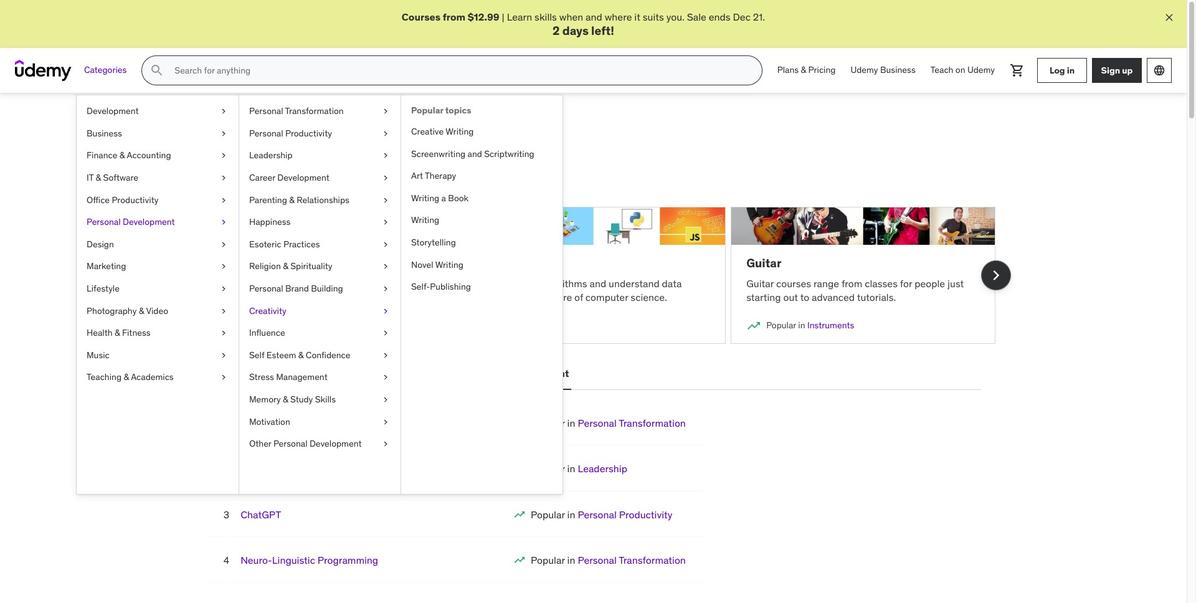 Task type: vqa. For each thing, say whether or not it's contained in the screenshot.
topics
yes



Task type: locate. For each thing, give the bounding box(es) containing it.
photography & video
[[87, 305, 168, 316]]

udemy right on
[[968, 64, 996, 76]]

& right plans on the top
[[801, 64, 807, 76]]

udemy right the pricing
[[851, 64, 879, 76]]

in
[[1068, 65, 1075, 76], [259, 320, 266, 331], [799, 320, 806, 331], [568, 417, 576, 430], [568, 463, 576, 475], [568, 509, 576, 521], [568, 554, 576, 567]]

1 horizontal spatial popular in image
[[747, 319, 762, 334]]

esoteric practices link
[[239, 234, 401, 256]]

1 vertical spatial guitar
[[747, 277, 774, 290]]

1 vertical spatial skills
[[449, 159, 471, 171]]

teaching
[[87, 372, 122, 383]]

0 horizontal spatial leadership link
[[239, 145, 401, 167]]

leadership
[[249, 150, 293, 161], [578, 463, 628, 475]]

you.
[[667, 11, 685, 23]]

1 vertical spatial topics
[[353, 123, 399, 142]]

dec
[[733, 11, 751, 23]]

xsmall image inside marketing link
[[219, 261, 229, 273]]

in for instruments link
[[799, 320, 806, 331]]

xsmall image inside career development link
[[381, 172, 391, 184]]

popular in image for popular in personal transformation
[[514, 554, 526, 567]]

1 vertical spatial personal development
[[462, 367, 569, 380]]

learn up structures
[[477, 277, 502, 290]]

understand
[[609, 277, 660, 290]]

lifestyle link
[[77, 278, 239, 300]]

writing up publishing
[[436, 259, 464, 270]]

publishing
[[430, 281, 471, 292]]

influence
[[249, 327, 285, 339]]

guitar inside 'guitar courses range from classes for people just starting out to advanced tutorials.'
[[747, 277, 774, 290]]

life coach training
[[241, 417, 326, 430]]

leadership link up popular in personal productivity at bottom
[[578, 463, 628, 475]]

guitar for guitar
[[747, 256, 782, 271]]

& right finance
[[120, 150, 125, 161]]

xsmall image for motivation
[[381, 416, 391, 428]]

courses
[[777, 277, 812, 290]]

design button
[[353, 359, 391, 389]]

structures
[[477, 291, 522, 304]]

development inside personal development link
[[123, 216, 175, 228]]

popular in personal transformation down popular in personal productivity at bottom
[[531, 554, 686, 567]]

& right the teaching
[[124, 372, 129, 383]]

1 horizontal spatial topics
[[446, 105, 472, 116]]

xsmall image inside development link
[[219, 105, 229, 118]]

2 vertical spatial transformation
[[619, 554, 686, 567]]

submit search image
[[150, 63, 165, 78]]

transformation for personal transformation "link" related to 4th cell
[[619, 554, 686, 567]]

development inside personal development "button"
[[506, 367, 569, 380]]

0 vertical spatial topics
[[446, 105, 472, 116]]

development inside development button
[[277, 367, 341, 380]]

in down popular in personal productivity at bottom
[[568, 554, 576, 567]]

1 vertical spatial from
[[842, 277, 863, 290]]

popular in image for popular in instruments
[[747, 319, 762, 334]]

design up marketing
[[87, 239, 114, 250]]

productivity for office productivity
[[112, 194, 159, 205]]

popular in personal transformation up popular in leadership
[[531, 417, 686, 430]]

0 vertical spatial leadership
[[249, 150, 293, 161]]

2
[[553, 23, 560, 38]]

& for pricing
[[801, 64, 807, 76]]

personal development link
[[77, 211, 239, 234]]

writing
[[446, 126, 474, 137], [411, 192, 440, 204], [411, 215, 440, 226], [436, 259, 464, 270]]

xsmall image for leadership
[[381, 150, 391, 162]]

development link
[[77, 100, 239, 123]]

skills
[[535, 11, 557, 23], [449, 159, 471, 171]]

influence link
[[239, 322, 401, 345]]

& for spirituality
[[283, 261, 289, 272]]

design link
[[77, 234, 239, 256]]

1 udemy from the left
[[851, 64, 879, 76]]

design for design button
[[356, 367, 389, 380]]

1 horizontal spatial leadership
[[578, 463, 628, 475]]

1 horizontal spatial learn
[[477, 277, 502, 290]]

computer
[[586, 291, 629, 304]]

learn right |
[[507, 11, 533, 23]]

xsmall image inside office productivity link
[[219, 194, 229, 206]]

from
[[443, 11, 466, 23], [842, 277, 863, 290], [231, 291, 252, 304]]

1 vertical spatial productivity
[[112, 194, 159, 205]]

xsmall image inside self esteem & confidence link
[[381, 350, 391, 362]]

xsmall image inside other personal development "link"
[[381, 438, 391, 451]]

2 cell from the top
[[531, 463, 628, 475]]

0 horizontal spatial learn
[[191, 159, 216, 171]]

computers
[[360, 277, 408, 290]]

2 vertical spatial productivity
[[620, 509, 673, 521]]

xsmall image for personal brand building
[[381, 283, 391, 295]]

and down personal transformation
[[254, 123, 282, 142]]

0 vertical spatial from
[[443, 11, 466, 23]]

from left $12.99
[[443, 11, 466, 23]]

xsmall image inside teaching & academics link
[[219, 372, 229, 384]]

xsmall image inside finance & accounting link
[[219, 150, 229, 162]]

xsmall image inside personal development link
[[219, 216, 229, 229]]

0 horizontal spatial productivity
[[112, 194, 159, 205]]

0 vertical spatial productivity
[[286, 128, 332, 139]]

xsmall image for teaching & academics
[[219, 372, 229, 384]]

0 horizontal spatial leadership
[[249, 150, 293, 161]]

practices
[[284, 239, 320, 250]]

2 guitar from the top
[[747, 277, 774, 290]]

management
[[276, 372, 328, 383]]

xsmall image inside the 'personal brand building' link
[[381, 283, 391, 295]]

0 vertical spatial skills
[[535, 11, 557, 23]]

2 horizontal spatial productivity
[[620, 509, 673, 521]]

in up popular in personal productivity at bottom
[[568, 463, 576, 475]]

leadership up career
[[249, 150, 293, 161]]

0 horizontal spatial personal development
[[87, 216, 175, 228]]

writing a book link
[[401, 188, 563, 210]]

choose a language image
[[1154, 64, 1166, 77]]

0 horizontal spatial popular in image
[[514, 554, 526, 567]]

xsmall image for music
[[219, 350, 229, 362]]

1 horizontal spatial personal productivity link
[[578, 509, 673, 521]]

xsmall image inside the it & software link
[[219, 172, 229, 184]]

writing inside 'link'
[[411, 192, 440, 204]]

& right health
[[115, 327, 120, 339]]

3 cell from the top
[[531, 509, 673, 521]]

in for 5th cell from the bottom's personal transformation "link"
[[568, 417, 576, 430]]

2 popular in personal transformation from the top
[[531, 554, 686, 567]]

1 horizontal spatial productivity
[[286, 128, 332, 139]]

0 horizontal spatial popular in image
[[207, 319, 222, 334]]

0 vertical spatial leadership link
[[239, 145, 401, 167]]

in left instruments in the right of the page
[[799, 320, 806, 331]]

0 vertical spatial popular in personal transformation
[[531, 417, 686, 430]]

xsmall image for design
[[219, 239, 229, 251]]

from inside the courses from $12.99 | learn skills when and where it suits you. sale ends dec 21. 2 days left!
[[443, 11, 466, 23]]

0 horizontal spatial udemy
[[851, 64, 879, 76]]

it
[[87, 172, 94, 183]]

0 vertical spatial guitar
[[747, 256, 782, 271]]

0 vertical spatial personal development
[[87, 216, 175, 228]]

storytelling
[[411, 237, 456, 248]]

finance & accounting link
[[77, 145, 239, 167]]

popular in image
[[207, 319, 222, 334], [514, 509, 526, 521]]

design down self esteem & confidence link on the bottom left of the page
[[356, 367, 389, 380]]

1 vertical spatial leadership
[[578, 463, 628, 475]]

popular in image inside the carousel element
[[207, 319, 222, 334]]

learn to build algorithms and understand data structures at the core of computer science.
[[477, 277, 682, 304]]

fitness
[[122, 327, 151, 339]]

screenwriting and scriptwriting link
[[401, 143, 563, 165]]

creative writing link
[[401, 121, 563, 143]]

xsmall image inside design link
[[219, 239, 229, 251]]

writing up storytelling
[[411, 215, 440, 226]]

teach
[[333, 277, 358, 290]]

business left "teach"
[[881, 64, 916, 76]]

teach on udemy
[[931, 64, 996, 76]]

1 vertical spatial design
[[356, 367, 389, 380]]

career
[[249, 172, 275, 183]]

1 horizontal spatial design
[[356, 367, 389, 380]]

from up advanced
[[842, 277, 863, 290]]

xsmall image inside stress management link
[[381, 372, 391, 384]]

& right esteem
[[299, 350, 304, 361]]

writing up screenwriting and scriptwriting
[[446, 126, 474, 137]]

building
[[311, 283, 343, 294]]

popular in personal productivity
[[531, 509, 673, 521]]

xsmall image for photography & video
[[219, 305, 229, 317]]

xsmall image inside memory & study skills link
[[381, 394, 391, 406]]

stress management link
[[239, 367, 401, 389]]

0 vertical spatial learn
[[507, 11, 533, 23]]

1 horizontal spatial skills
[[535, 11, 557, 23]]

training
[[290, 417, 326, 430]]

xsmall image inside happiness link
[[381, 216, 391, 229]]

& for accounting
[[120, 150, 125, 161]]

4 cell from the top
[[531, 554, 686, 567]]

popular inside creativity element
[[411, 105, 444, 116]]

and down creative writing link on the top left of the page
[[468, 148, 482, 159]]

career development link
[[239, 167, 401, 189]]

popular in data & analytics
[[227, 320, 331, 331]]

2 vertical spatial from
[[231, 291, 252, 304]]

& for software
[[96, 172, 101, 183]]

algorithms
[[540, 277, 588, 290]]

xsmall image inside the motivation link
[[381, 416, 391, 428]]

on
[[956, 64, 966, 76]]

& down career development
[[289, 194, 295, 205]]

in for bottommost leadership link
[[568, 463, 576, 475]]

in up popular in leadership
[[568, 417, 576, 430]]

2 udemy from the left
[[968, 64, 996, 76]]

& left video
[[139, 305, 144, 316]]

xsmall image inside religion & spirituality link
[[381, 261, 391, 273]]

popular in image
[[747, 319, 762, 334], [514, 554, 526, 567]]

learn
[[507, 11, 533, 23], [191, 159, 216, 171], [477, 277, 502, 290]]

to inside 'guitar courses range from classes for people just starting out to advanced tutorials.'
[[801, 291, 810, 304]]

development inside development link
[[87, 105, 139, 117]]

& left the 'study'
[[283, 394, 288, 405]]

xsmall image for business
[[219, 128, 229, 140]]

development
[[87, 105, 139, 117], [278, 172, 330, 183], [123, 216, 175, 228], [277, 367, 341, 380], [506, 367, 569, 380], [310, 438, 362, 450]]

0 horizontal spatial personal productivity link
[[239, 123, 401, 145]]

it & software link
[[77, 167, 239, 189]]

it & software
[[87, 172, 138, 183]]

1 vertical spatial personal transformation link
[[578, 417, 686, 430]]

0 horizontal spatial skills
[[449, 159, 471, 171]]

guitar
[[747, 256, 782, 271], [747, 277, 774, 290]]

xsmall image inside creativity link
[[381, 305, 391, 317]]

xsmall image for influence
[[381, 327, 391, 340]]

1 vertical spatial popular in image
[[514, 509, 526, 521]]

topics up improve
[[353, 123, 399, 142]]

and up left!
[[586, 11, 603, 23]]

0 vertical spatial popular in image
[[207, 319, 222, 334]]

2 vertical spatial learn
[[477, 277, 502, 290]]

data
[[662, 277, 682, 290]]

plans & pricing link
[[770, 56, 844, 86]]

photography
[[87, 305, 137, 316]]

tutorials.
[[858, 291, 897, 304]]

popular in instruments
[[767, 320, 855, 331]]

screenwriting and scriptwriting
[[411, 148, 535, 159]]

neuro-linguistic programming link
[[241, 554, 378, 567]]

art therapy
[[411, 170, 457, 182]]

log in link
[[1038, 58, 1088, 83]]

1 vertical spatial popular in personal transformation
[[531, 554, 686, 567]]

topics up creative writing
[[446, 105, 472, 116]]

learn for learn to build algorithms and understand data structures at the core of computer science.
[[477, 277, 502, 290]]

& right it
[[96, 172, 101, 183]]

xsmall image inside 'esoteric practices' link
[[381, 239, 391, 251]]

xsmall image for health & fitness
[[219, 327, 229, 340]]

1 horizontal spatial popular in image
[[514, 509, 526, 521]]

lifestyle
[[87, 283, 120, 294]]

and up computer
[[590, 277, 607, 290]]

1 vertical spatial popular in image
[[514, 554, 526, 567]]

leadership up popular in personal productivity at bottom
[[578, 463, 628, 475]]

xsmall image inside health & fitness link
[[219, 327, 229, 340]]

office productivity link
[[77, 189, 239, 211]]

other
[[249, 438, 272, 450]]

0 horizontal spatial design
[[87, 239, 114, 250]]

1 vertical spatial business
[[87, 128, 122, 139]]

happiness link
[[239, 211, 401, 234]]

health & fitness link
[[77, 322, 239, 345]]

& for relationships
[[289, 194, 295, 205]]

1 horizontal spatial udemy
[[968, 64, 996, 76]]

0 vertical spatial popular in image
[[747, 319, 762, 334]]

xsmall image inside parenting & relationships link
[[381, 194, 391, 206]]

xsmall image for marketing
[[219, 261, 229, 273]]

1 vertical spatial learn
[[191, 159, 216, 171]]

learn inside learn to build algorithms and understand data structures at the core of computer science.
[[477, 277, 502, 290]]

& right data
[[288, 320, 294, 331]]

xsmall image
[[219, 105, 229, 118], [381, 105, 391, 118], [219, 150, 229, 162], [381, 150, 391, 162], [381, 194, 391, 206], [381, 216, 391, 229], [219, 239, 229, 251], [381, 239, 391, 251], [381, 283, 391, 295], [219, 372, 229, 384], [381, 372, 391, 384], [381, 438, 391, 451]]

xsmall image for office productivity
[[219, 194, 229, 206]]

close image
[[1164, 11, 1176, 24]]

1 vertical spatial transformation
[[619, 417, 686, 430]]

business up finance
[[87, 128, 122, 139]]

scriptwriting
[[485, 148, 535, 159]]

chatgpt link
[[241, 509, 281, 521]]

from inside 'guitar courses range from classes for people just starting out to advanced tutorials.'
[[842, 277, 863, 290]]

& up the probability
[[283, 261, 289, 272]]

2 horizontal spatial from
[[842, 277, 863, 290]]

personal productivity link
[[239, 123, 401, 145], [578, 509, 673, 521]]

1 horizontal spatial leadership link
[[578, 463, 628, 475]]

cell
[[531, 417, 686, 430], [531, 463, 628, 475], [531, 509, 673, 521], [531, 554, 686, 567], [531, 600, 686, 603]]

4
[[224, 554, 230, 567]]

xsmall image inside influence link
[[381, 327, 391, 340]]

skills inside the courses from $12.99 | learn skills when and where it suits you. sale ends dec 21. 2 days left!
[[535, 11, 557, 23]]

in left data
[[259, 320, 266, 331]]

xsmall image inside business link
[[219, 128, 229, 140]]

finance
[[87, 150, 117, 161]]

xsmall image for personal development
[[219, 216, 229, 229]]

xsmall image
[[219, 128, 229, 140], [381, 128, 391, 140], [219, 172, 229, 184], [381, 172, 391, 184], [219, 194, 229, 206], [219, 216, 229, 229], [219, 261, 229, 273], [381, 261, 391, 273], [219, 283, 229, 295], [219, 305, 229, 317], [381, 305, 391, 317], [219, 327, 229, 340], [381, 327, 391, 340], [219, 350, 229, 362], [381, 350, 391, 362], [381, 394, 391, 406], [381, 416, 391, 428]]

guitar courses range from classes for people just starting out to advanced tutorials.
[[747, 277, 965, 304]]

1 vertical spatial personal productivity link
[[578, 509, 673, 521]]

learning
[[257, 256, 307, 271]]

from inside use statistical probability to teach computers how to learn from data.
[[231, 291, 252, 304]]

study
[[291, 394, 313, 405]]

in for personal transformation "link" related to 4th cell
[[568, 554, 576, 567]]

design inside button
[[356, 367, 389, 380]]

2 horizontal spatial learn
[[507, 11, 533, 23]]

0 horizontal spatial from
[[231, 291, 252, 304]]

1 guitar from the top
[[747, 256, 782, 271]]

to right the out at the right of page
[[801, 291, 810, 304]]

1 horizontal spatial from
[[443, 11, 466, 23]]

topics inside creativity element
[[446, 105, 472, 116]]

0 vertical spatial business
[[881, 64, 916, 76]]

from down statistical
[[231, 291, 252, 304]]

confidence
[[306, 350, 351, 361]]

learn left 'something'
[[191, 159, 216, 171]]

xsmall image inside music link
[[219, 350, 229, 362]]

music link
[[77, 345, 239, 367]]

xsmall image for personal productivity
[[381, 128, 391, 140]]

to inside learn to build algorithms and understand data structures at the core of computer science.
[[504, 277, 513, 290]]

carousel element
[[191, 192, 1012, 359]]

1 horizontal spatial personal development
[[462, 367, 569, 380]]

xsmall image inside photography & video link
[[219, 305, 229, 317]]

xsmall image for stress management
[[381, 372, 391, 384]]

stress management
[[249, 372, 328, 383]]

2 vertical spatial personal transformation link
[[578, 554, 686, 567]]

to up structures
[[504, 277, 513, 290]]

science.
[[631, 291, 668, 304]]

stress
[[249, 372, 274, 383]]

starting
[[747, 291, 782, 304]]

leadership link down trending
[[239, 145, 401, 167]]

0 vertical spatial design
[[87, 239, 114, 250]]

writing left a
[[411, 192, 440, 204]]

xsmall image inside lifestyle link
[[219, 283, 229, 295]]

0 vertical spatial transformation
[[285, 105, 344, 117]]

creativity element
[[401, 96, 563, 494]]

personal development inside "button"
[[462, 367, 569, 380]]

xsmall image for esoteric practices
[[381, 239, 391, 251]]

21.
[[754, 11, 766, 23]]



Task type: describe. For each thing, give the bounding box(es) containing it.
office
[[87, 194, 110, 205]]

0 horizontal spatial topics
[[353, 123, 399, 142]]

development inside career development link
[[278, 172, 330, 183]]

marketing link
[[77, 256, 239, 278]]

0 vertical spatial personal transformation link
[[239, 100, 401, 123]]

data
[[268, 320, 286, 331]]

data & analytics link
[[268, 320, 331, 331]]

memory & study skills
[[249, 394, 336, 405]]

personal transformation link for 4th cell
[[578, 554, 686, 567]]

courses from $12.99 | learn skills when and where it suits you. sale ends dec 21. 2 days left!
[[402, 11, 766, 38]]

development inside other personal development "link"
[[310, 438, 362, 450]]

1 vertical spatial leadership link
[[578, 463, 628, 475]]

new
[[320, 159, 338, 171]]

religion & spirituality
[[249, 261, 333, 272]]

completely
[[269, 159, 317, 171]]

popular in image for popular in personal productivity
[[514, 509, 526, 521]]

xsmall image for finance & accounting
[[219, 150, 229, 162]]

next image
[[987, 266, 1007, 286]]

religion & spirituality link
[[239, 256, 401, 278]]

health
[[87, 327, 113, 339]]

0 horizontal spatial business
[[87, 128, 122, 139]]

udemy image
[[15, 60, 72, 81]]

left!
[[592, 23, 615, 38]]

personal development for personal development link
[[87, 216, 175, 228]]

& inside the carousel element
[[288, 320, 294, 331]]

motivation link
[[239, 411, 401, 433]]

use
[[207, 277, 224, 290]]

teaching & academics
[[87, 372, 174, 383]]

learn for learn something completely new or improve your existing skills
[[191, 159, 216, 171]]

a
[[442, 192, 446, 204]]

guitar for guitar courses range from classes for people just starting out to advanced tutorials.
[[747, 277, 774, 290]]

personal development for personal development "button" on the left of the page
[[462, 367, 569, 380]]

happiness
[[249, 216, 291, 228]]

analytics
[[296, 320, 331, 331]]

self-publishing
[[411, 281, 471, 292]]

art
[[411, 170, 423, 182]]

or
[[341, 159, 350, 171]]

bestselling
[[209, 367, 262, 380]]

xsmall image for happiness
[[381, 216, 391, 229]]

design for design link at the top of the page
[[87, 239, 114, 250]]

1 horizontal spatial business
[[881, 64, 916, 76]]

neuro-
[[241, 554, 272, 567]]

creativity
[[249, 305, 287, 316]]

udemy business
[[851, 64, 916, 76]]

$12.99
[[468, 11, 500, 23]]

xsmall image for parenting & relationships
[[381, 194, 391, 206]]

|
[[502, 11, 505, 23]]

life coach training link
[[241, 417, 326, 430]]

skills
[[315, 394, 336, 405]]

marketing
[[87, 261, 126, 272]]

xsmall image for creativity
[[381, 305, 391, 317]]

learn inside the courses from $12.99 | learn skills when and where it suits you. sale ends dec 21. 2 days left!
[[507, 11, 533, 23]]

personal transformation link for 5th cell from the bottom
[[578, 417, 686, 430]]

and inside learn to build algorithms and understand data structures at the core of computer science.
[[590, 277, 607, 290]]

5 cell from the top
[[531, 600, 686, 603]]

self esteem & confidence
[[249, 350, 351, 361]]

Search for anything text field
[[172, 60, 747, 81]]

instruments link
[[808, 320, 855, 331]]

3
[[224, 509, 230, 521]]

xsmall image for development
[[219, 105, 229, 118]]

and inside the courses from $12.99 | learn skills when and where it suits you. sale ends dec 21. 2 days left!
[[586, 11, 603, 23]]

it
[[635, 11, 641, 23]]

data.
[[255, 291, 277, 304]]

out
[[784, 291, 799, 304]]

xsmall image for career development
[[381, 172, 391, 184]]

improve
[[352, 159, 388, 171]]

shopping cart with 0 items image
[[1011, 63, 1026, 78]]

xsmall image for other personal development
[[381, 438, 391, 451]]

for
[[901, 277, 913, 290]]

in right log
[[1068, 65, 1075, 76]]

xsmall image for personal transformation
[[381, 105, 391, 118]]

parenting
[[249, 194, 287, 205]]

brand
[[286, 283, 309, 294]]

novel writing link
[[401, 254, 563, 276]]

neuro-linguistic programming
[[241, 554, 378, 567]]

the
[[536, 291, 550, 304]]

& for study
[[283, 394, 288, 405]]

learn
[[207, 291, 229, 304]]

& for video
[[139, 305, 144, 316]]

xsmall image for self esteem & confidence
[[381, 350, 391, 362]]

parenting & relationships
[[249, 194, 350, 205]]

in for data & analytics link
[[259, 320, 266, 331]]

health & fitness
[[87, 327, 151, 339]]

up
[[1123, 65, 1134, 76]]

therapy
[[425, 170, 457, 182]]

something
[[219, 159, 266, 171]]

popular topics
[[411, 105, 472, 116]]

office productivity
[[87, 194, 159, 205]]

popular in image for popular in data & analytics
[[207, 319, 222, 334]]

software
[[103, 172, 138, 183]]

1 cell from the top
[[531, 417, 686, 430]]

creative
[[411, 126, 444, 137]]

esoteric
[[249, 239, 282, 250]]

finance & accounting
[[87, 150, 171, 161]]

of
[[575, 291, 584, 304]]

and inside creativity element
[[468, 148, 482, 159]]

business link
[[77, 123, 239, 145]]

& for fitness
[[115, 327, 120, 339]]

photography & video link
[[77, 300, 239, 322]]

personal development button
[[459, 359, 572, 389]]

days
[[563, 23, 589, 38]]

when
[[560, 11, 584, 23]]

career development
[[249, 172, 330, 183]]

0 vertical spatial personal productivity link
[[239, 123, 401, 145]]

& for academics
[[124, 372, 129, 383]]

transformation for 5th cell from the bottom's personal transformation "link"
[[619, 417, 686, 430]]

udemy business link
[[844, 56, 924, 86]]

memory
[[249, 394, 281, 405]]

instruments
[[808, 320, 855, 331]]

video
[[146, 305, 168, 316]]

writing link
[[401, 210, 563, 232]]

courses
[[402, 11, 441, 23]]

range
[[814, 277, 840, 290]]

learn to build algorithms and understand data structures at the core of computer science. link
[[461, 207, 726, 344]]

popular in leadership
[[531, 463, 628, 475]]

log in
[[1050, 65, 1075, 76]]

xsmall image for lifestyle
[[219, 283, 229, 295]]

transformation inside "link"
[[285, 105, 344, 117]]

to right self-
[[431, 277, 440, 290]]

xsmall image for memory & study skills
[[381, 394, 391, 406]]

in down popular in leadership
[[568, 509, 576, 521]]

pricing
[[809, 64, 836, 76]]

esoteric practices
[[249, 239, 320, 250]]

machine
[[207, 256, 255, 271]]

1 popular in personal transformation from the top
[[531, 417, 686, 430]]

writing a book
[[411, 192, 469, 204]]

bestselling button
[[206, 359, 265, 389]]

probability
[[272, 277, 319, 290]]

xsmall image for religion & spirituality
[[381, 261, 391, 273]]

personal inside "button"
[[462, 367, 504, 380]]

productivity for personal productivity
[[286, 128, 332, 139]]

xsmall image for it & software
[[219, 172, 229, 184]]

to left teach
[[321, 277, 330, 290]]



